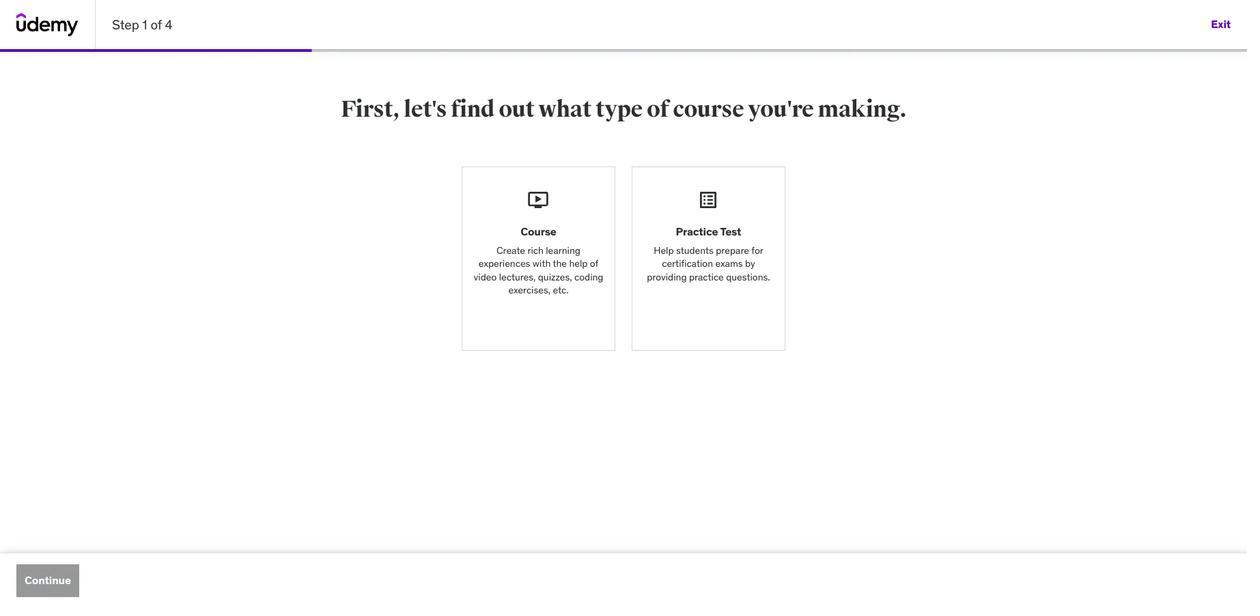 Task type: vqa. For each thing, say whether or not it's contained in the screenshot.
leftmost anger,
no



Task type: locate. For each thing, give the bounding box(es) containing it.
prepare
[[716, 244, 749, 257]]

1 vertical spatial of
[[647, 95, 669, 124]]

lectures,
[[499, 271, 536, 283]]

with
[[533, 258, 551, 270]]

of right 1
[[151, 16, 162, 33]]

practice test help students prepare for certification exams by providing practice questions.
[[647, 225, 770, 283]]

practice
[[676, 225, 718, 239]]

quizzes,
[[538, 271, 572, 283]]

learning
[[546, 244, 581, 257]]

let's
[[404, 95, 447, 124]]

4
[[165, 16, 173, 33]]

exit button
[[1211, 8, 1231, 41]]

find
[[451, 95, 495, 124]]

1 horizontal spatial of
[[590, 258, 599, 270]]

providing
[[647, 271, 687, 283]]

step
[[112, 16, 139, 33]]

of
[[151, 16, 162, 33], [647, 95, 669, 124], [590, 258, 599, 270]]

0 vertical spatial of
[[151, 16, 162, 33]]

udemy image
[[16, 13, 79, 36]]

course create rich learning experiences with the help of video lectures, quizzes, coding exercises, etc.
[[474, 225, 603, 297]]

of right type
[[647, 95, 669, 124]]

of up coding
[[590, 258, 599, 270]]

help
[[569, 258, 588, 270]]

2 vertical spatial of
[[590, 258, 599, 270]]

exams
[[715, 258, 743, 270]]

test
[[720, 225, 741, 239]]



Task type: describe. For each thing, give the bounding box(es) containing it.
making.
[[818, 95, 907, 124]]

continue
[[25, 574, 71, 588]]

first,
[[341, 95, 400, 124]]

certification
[[662, 258, 713, 270]]

step 1 of 4
[[112, 16, 173, 33]]

help
[[654, 244, 674, 257]]

what
[[539, 95, 592, 124]]

step 1 of 4 element
[[0, 49, 312, 52]]

you're
[[748, 95, 814, 124]]

students
[[676, 244, 714, 257]]

for
[[752, 244, 764, 257]]

coding
[[574, 271, 603, 283]]

continue button
[[16, 565, 79, 598]]

exit
[[1211, 17, 1231, 31]]

the
[[553, 258, 567, 270]]

course
[[673, 95, 744, 124]]

etc.
[[553, 284, 569, 297]]

experiences
[[479, 258, 530, 270]]

practice
[[689, 271, 724, 283]]

2 horizontal spatial of
[[647, 95, 669, 124]]

questions.
[[726, 271, 770, 283]]

course
[[521, 225, 557, 239]]

type
[[596, 95, 643, 124]]

1
[[142, 16, 147, 33]]

exercises,
[[508, 284, 551, 297]]

rich
[[528, 244, 544, 257]]

by
[[745, 258, 755, 270]]

of inside course create rich learning experiences with the help of video lectures, quizzes, coding exercises, etc.
[[590, 258, 599, 270]]

0 horizontal spatial of
[[151, 16, 162, 33]]

video
[[474, 271, 497, 283]]

create
[[497, 244, 525, 257]]

first, let's find out what type of course you're making.
[[341, 95, 907, 124]]

out
[[499, 95, 535, 124]]



